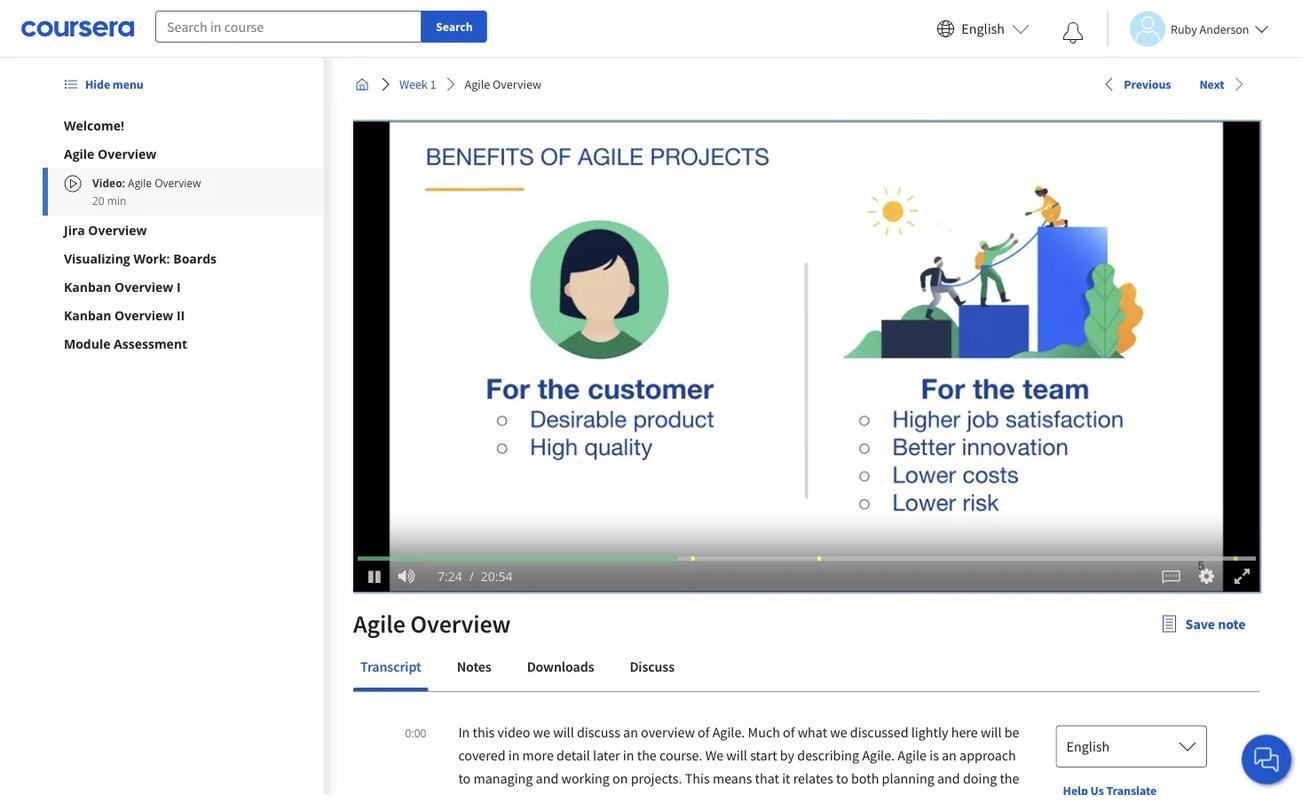 Task type: describe. For each thing, give the bounding box(es) containing it.
anderson
[[1200, 21, 1250, 37]]

overview inside video: agile overview 20 min
[[155, 175, 201, 190]]

7 minutes 24 seconds element
[[437, 568, 462, 585]]

in this video we will discuss an overview of agile. much of what we discussed lightly here will be covered in more detail later in the course. we will start by describing agile.
[[458, 724, 1019, 764]]

visualizing
[[64, 250, 130, 267]]

assessment
[[114, 335, 187, 352]]

2 in from the left
[[623, 747, 634, 764]]

visualizing work: boards button
[[64, 249, 303, 267]]

/
[[469, 568, 473, 585]]

detail
[[556, 747, 590, 764]]

the inside this means that it relates to both planning and doing the actual work.
[[1000, 770, 1019, 787]]

actual
[[458, 793, 495, 795]]

kanban overview i
[[64, 278, 181, 295]]

save note
[[1185, 615, 1246, 633]]

agile right the 1
[[464, 76, 490, 92]]

mute image
[[395, 568, 418, 585]]

2 of from the left
[[783, 724, 794, 741]]

start
[[750, 747, 777, 764]]

video: agile overview 20 min
[[92, 175, 201, 208]]

this means that it relates to both planning and doing the actual work. button
[[458, 770, 1019, 795]]

downloads button
[[519, 645, 601, 688]]

is
[[929, 747, 939, 764]]

week 1
[[399, 76, 436, 92]]

kanban overview ii button
[[64, 306, 303, 324]]

we will start by describing agile. button
[[705, 747, 897, 764]]

covered
[[458, 747, 505, 764]]

doing
[[963, 770, 997, 787]]

welcome!
[[64, 117, 124, 134]]

agile overview link
[[457, 68, 548, 100]]

chat with us image
[[1253, 746, 1281, 774]]

note
[[1218, 615, 1246, 633]]

discussed
[[850, 724, 908, 741]]

previous button
[[1095, 68, 1178, 100]]

menu
[[113, 76, 144, 92]]

jira overview
[[64, 221, 147, 238]]

approach
[[959, 747, 1016, 764]]

0 horizontal spatial will
[[553, 724, 574, 741]]

ruby anderson button
[[1107, 11, 1269, 47]]

jira overview button
[[64, 221, 303, 239]]

next
[[1199, 76, 1224, 92]]

agile up transcript button
[[353, 609, 405, 640]]

both
[[851, 770, 879, 787]]

to inside agile is an approach to managing and working on projects.
[[458, 770, 470, 787]]

work.
[[498, 793, 531, 795]]

transcript button
[[353, 645, 428, 688]]

search
[[436, 19, 473, 35]]

agile is an approach to managing and working on projects.
[[458, 747, 1016, 787]]

covered in more detail later in the course. button
[[458, 747, 705, 764]]

notes
[[456, 658, 491, 676]]

1 we from the left
[[533, 724, 550, 741]]

Search in course text field
[[155, 11, 422, 43]]

1 of from the left
[[697, 724, 709, 741]]

next button
[[1192, 68, 1253, 100]]

downloads
[[527, 658, 594, 676]]

managing
[[473, 770, 533, 787]]

later
[[593, 747, 620, 764]]

save
[[1185, 615, 1215, 633]]

describing
[[797, 747, 859, 764]]

overview for kanban overview ii dropdown button at the left top of page
[[115, 307, 173, 324]]

module assessment button
[[64, 335, 303, 352]]

agile overview for agile overview dropdown button
[[64, 145, 156, 162]]

agile overview for agile overview link
[[464, 76, 541, 92]]

1 horizontal spatial will
[[726, 747, 747, 764]]

pause image
[[366, 569, 384, 583]]

related lecture content tabs tab list
[[353, 645, 1260, 692]]

search button
[[422, 11, 487, 43]]

discuss
[[629, 658, 674, 676]]

week 1 link
[[392, 68, 443, 100]]

visualizing work: boards
[[64, 250, 217, 267]]

here
[[951, 724, 978, 741]]

an inside in this video we will discuss an overview of agile. much of what we discussed lightly here will be covered in more detail later in the course. we will start by describing agile.
[[623, 724, 638, 741]]

agile inside video: agile overview 20 min
[[128, 175, 152, 190]]

ruby anderson
[[1171, 21, 1250, 37]]

welcome! button
[[64, 116, 303, 134]]

i
[[177, 278, 181, 295]]

ruby
[[1171, 21, 1197, 37]]

kanban for kanban overview i
[[64, 278, 111, 295]]

video
[[497, 724, 530, 741]]

overview up notes on the bottom left of the page
[[410, 609, 510, 640]]

ii
[[177, 307, 185, 324]]

overview for agile overview link
[[492, 76, 541, 92]]

module assessment
[[64, 335, 187, 352]]

much of what we discussed lightly here will be button
[[748, 724, 1019, 741]]

2 horizontal spatial will
[[980, 724, 1001, 741]]

it
[[782, 770, 790, 787]]

0:00 button
[[400, 721, 431, 744]]



Task type: locate. For each thing, give the bounding box(es) containing it.
home image
[[355, 77, 369, 91]]

kanban up the module
[[64, 307, 111, 324]]

notes button
[[449, 645, 498, 688]]

1 horizontal spatial the
[[1000, 770, 1019, 787]]

agile is an approach to managing and working on projects. button
[[458, 747, 1016, 787]]

2 kanban from the top
[[64, 307, 111, 324]]

7:24 / 20:54
[[437, 568, 512, 585]]

discuss
[[577, 724, 620, 741]]

0 horizontal spatial english
[[962, 20, 1005, 38]]

we up describing
[[830, 724, 847, 741]]

we
[[705, 747, 723, 764]]

discuss button
[[622, 645, 681, 688]]

will
[[553, 724, 574, 741], [980, 724, 1001, 741], [726, 747, 747, 764]]

english inside english popup button
[[1066, 738, 1110, 755]]

1 to from the left
[[458, 770, 470, 787]]

1 horizontal spatial and
[[937, 770, 960, 787]]

0 horizontal spatial and
[[535, 770, 558, 787]]

video:
[[92, 175, 125, 190]]

relates
[[793, 770, 833, 787]]

save note button
[[1146, 603, 1260, 645]]

0 horizontal spatial to
[[458, 770, 470, 787]]

2 we from the left
[[830, 724, 847, 741]]

and down more
[[535, 770, 558, 787]]

1
[[430, 76, 436, 92]]

1 and from the left
[[535, 770, 558, 787]]

the inside in this video we will discuss an overview of agile. much of what we discussed lightly here will be covered in more detail later in the course. we will start by describing agile.
[[637, 747, 656, 764]]

by
[[780, 747, 794, 764]]

and inside agile is an approach to managing and working on projects.
[[535, 770, 558, 787]]

will left be
[[980, 724, 1001, 741]]

overview right the 1
[[492, 76, 541, 92]]

week
[[399, 76, 427, 92]]

of up by
[[783, 724, 794, 741]]

planning
[[882, 770, 934, 787]]

agile overview inside dropdown button
[[64, 145, 156, 162]]

agile overview up video:
[[64, 145, 156, 162]]

0 horizontal spatial in
[[508, 747, 519, 764]]

0 vertical spatial agile.
[[712, 724, 745, 741]]

1 vertical spatial an
[[942, 747, 956, 764]]

0 horizontal spatial we
[[533, 724, 550, 741]]

much
[[748, 724, 780, 741]]

an inside agile is an approach to managing and working on projects.
[[942, 747, 956, 764]]

kanban
[[64, 278, 111, 295], [64, 307, 111, 324]]

agile. down the discussed
[[862, 747, 895, 764]]

an right the discuss
[[623, 724, 638, 741]]

agile overview down 7 minutes 24 seconds element
[[353, 609, 510, 640]]

agile right video:
[[128, 175, 152, 190]]

0:00
[[405, 726, 426, 740]]

kanban overview ii
[[64, 307, 185, 324]]

min
[[107, 193, 126, 208]]

previous
[[1124, 76, 1171, 92]]

hide menu button
[[57, 68, 151, 100]]

1 horizontal spatial of
[[783, 724, 794, 741]]

20:54
[[481, 568, 512, 585]]

will up detail
[[553, 724, 574, 741]]

0 horizontal spatial agile.
[[712, 724, 745, 741]]

1 in from the left
[[508, 747, 519, 764]]

overview for kanban overview i dropdown button
[[115, 278, 173, 295]]

an
[[623, 724, 638, 741], [942, 747, 956, 764]]

what
[[797, 724, 827, 741]]

0 horizontal spatial an
[[623, 724, 638, 741]]

1 vertical spatial agile overview
[[64, 145, 156, 162]]

1 horizontal spatial to
[[836, 770, 848, 787]]

0 vertical spatial english
[[962, 20, 1005, 38]]

and down is
[[937, 770, 960, 787]]

0 horizontal spatial of
[[697, 724, 709, 741]]

agile inside dropdown button
[[64, 145, 94, 162]]

1 vertical spatial kanban
[[64, 307, 111, 324]]

kanban for kanban overview ii
[[64, 307, 111, 324]]

of
[[697, 724, 709, 741], [783, 724, 794, 741]]

0 vertical spatial the
[[637, 747, 656, 764]]

jira
[[64, 221, 85, 238]]

we up more
[[533, 724, 550, 741]]

agile down welcome!
[[64, 145, 94, 162]]

1 horizontal spatial in
[[623, 747, 634, 764]]

2 and from the left
[[937, 770, 960, 787]]

overview up video:
[[98, 145, 156, 162]]

overview up assessment
[[115, 307, 173, 324]]

full screen image
[[1231, 568, 1253, 585]]

be
[[1004, 724, 1019, 741]]

2 to from the left
[[836, 770, 848, 787]]

hide menu
[[85, 76, 144, 92]]

1 horizontal spatial an
[[942, 747, 956, 764]]

english button
[[930, 0, 1037, 58]]

overview down min
[[88, 221, 147, 238]]

and
[[535, 770, 558, 787], [937, 770, 960, 787]]

1 kanban from the top
[[64, 278, 111, 295]]

1 vertical spatial english
[[1066, 738, 1110, 755]]

in
[[508, 747, 519, 764], [623, 747, 634, 764]]

english inside english button
[[962, 20, 1005, 38]]

more
[[522, 747, 553, 764]]

on
[[612, 770, 628, 787]]

and inside this means that it relates to both planning and doing the actual work.
[[937, 770, 960, 787]]

overview down visualizing work: boards
[[115, 278, 173, 295]]

means
[[712, 770, 752, 787]]

in this video we will discuss an overview of agile. button
[[458, 724, 748, 741]]

that
[[755, 770, 779, 787]]

show notifications image
[[1063, 22, 1084, 44]]

20
[[92, 193, 105, 208]]

in
[[458, 724, 469, 741]]

to left both
[[836, 770, 848, 787]]

this
[[685, 770, 709, 787]]

of up we
[[697, 724, 709, 741]]

in down video
[[508, 747, 519, 764]]

will right we
[[726, 747, 747, 764]]

overview for jira overview dropdown button
[[88, 221, 147, 238]]

transcript
[[360, 658, 421, 676]]

kanban down visualizing
[[64, 278, 111, 295]]

working
[[561, 770, 609, 787]]

coursera image
[[21, 14, 134, 43]]

overview for agile overview dropdown button
[[98, 145, 156, 162]]

the right doing
[[1000, 770, 1019, 787]]

this
[[472, 724, 494, 741]]

course.
[[659, 747, 702, 764]]

overview
[[492, 76, 541, 92], [98, 145, 156, 162], [155, 175, 201, 190], [88, 221, 147, 238], [115, 278, 173, 295], [115, 307, 173, 324], [410, 609, 510, 640]]

to up the actual
[[458, 770, 470, 787]]

module
[[64, 335, 111, 352]]

7:24
[[437, 568, 462, 585]]

1 horizontal spatial agile.
[[862, 747, 895, 764]]

1 vertical spatial agile.
[[862, 747, 895, 764]]

to
[[458, 770, 470, 787], [836, 770, 848, 787]]

english button
[[1056, 725, 1207, 768]]

english
[[962, 20, 1005, 38], [1066, 738, 1110, 755]]

work:
[[133, 250, 170, 267]]

agile left is
[[897, 747, 926, 764]]

1 horizontal spatial english
[[1066, 738, 1110, 755]]

the up the projects.
[[637, 747, 656, 764]]

projects.
[[630, 770, 682, 787]]

boards
[[173, 250, 217, 267]]

hide
[[85, 76, 110, 92]]

the
[[637, 747, 656, 764], [1000, 770, 1019, 787]]

0 vertical spatial agile overview
[[464, 76, 541, 92]]

2 vertical spatial agile overview
[[353, 609, 510, 640]]

agile. up we
[[712, 724, 745, 741]]

to inside this means that it relates to both planning and doing the actual work.
[[836, 770, 848, 787]]

0 horizontal spatial the
[[637, 747, 656, 764]]

1 vertical spatial the
[[1000, 770, 1019, 787]]

overview down agile overview dropdown button
[[155, 175, 201, 190]]

this means that it relates to both planning and doing the actual work.
[[458, 770, 1019, 795]]

we
[[533, 724, 550, 741], [830, 724, 847, 741]]

an right is
[[942, 747, 956, 764]]

agile
[[464, 76, 490, 92], [64, 145, 94, 162], [128, 175, 152, 190], [353, 609, 405, 640], [897, 747, 926, 764]]

20 minutes 54 seconds element
[[481, 568, 512, 585]]

agile overview right the 1
[[464, 76, 541, 92]]

agile overview
[[464, 76, 541, 92], [64, 145, 156, 162], [353, 609, 510, 640]]

overview
[[641, 724, 695, 741]]

agile overview button
[[64, 145, 303, 162]]

1 horizontal spatial we
[[830, 724, 847, 741]]

agile inside agile is an approach to managing and working on projects.
[[897, 747, 926, 764]]

lightly
[[911, 724, 948, 741]]

0 vertical spatial an
[[623, 724, 638, 741]]

0 vertical spatial kanban
[[64, 278, 111, 295]]

in right later
[[623, 747, 634, 764]]



Task type: vqa. For each thing, say whether or not it's contained in the screenshot.
left keywords"
no



